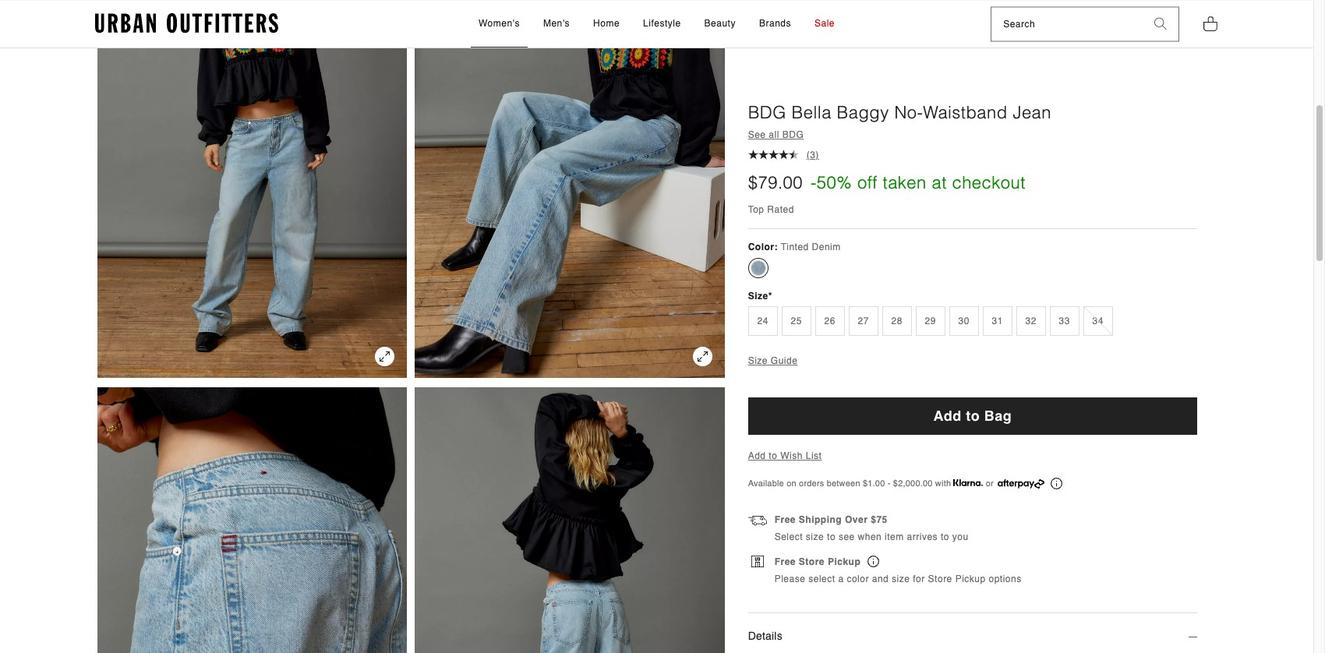 Task type: vqa. For each thing, say whether or not it's contained in the screenshot.
"Men's" link
yes



Task type: describe. For each thing, give the bounding box(es) containing it.
available
[[748, 479, 785, 489]]

25
[[791, 316, 802, 327]]

tinted denim image
[[751, 260, 766, 276]]

add to bag button
[[748, 398, 1198, 435]]

$79.00 -50% off taken at checkout
[[748, 174, 1026, 193]]

no-
[[895, 103, 924, 122]]

1 horizontal spatial pickup
[[956, 574, 986, 585]]

add to wish list button
[[748, 451, 822, 462]]

bella
[[792, 103, 832, 122]]

see
[[839, 532, 855, 543]]

size for and
[[892, 574, 911, 585]]

34
[[1093, 316, 1104, 327]]

please
[[775, 574, 806, 585]]

size for size guide
[[748, 356, 768, 367]]

free shipping over $75 select size to see when item arrives to you
[[775, 515, 969, 543]]

2 star rating image from the left
[[769, 150, 779, 160]]

details
[[748, 631, 783, 643]]

0 vertical spatial bdg
[[748, 103, 787, 122]]

between
[[827, 479, 861, 489]]

over
[[845, 515, 868, 526]]

50%
[[817, 174, 853, 193]]

4.7 stars element
[[748, 150, 799, 160]]

beauty
[[705, 18, 736, 29]]

with
[[936, 479, 952, 489]]

klarna image
[[954, 480, 984, 487]]

off
[[858, 174, 878, 193]]

you
[[953, 532, 969, 543]]

1 horizontal spatial store
[[929, 574, 953, 585]]

arrives
[[908, 532, 938, 543]]

brands
[[760, 18, 792, 29]]

29
[[925, 316, 937, 327]]

shipping options image
[[748, 514, 767, 533]]

my shopping bag image
[[1203, 15, 1219, 32]]

$79.00
[[748, 174, 803, 193]]

Search text field
[[992, 7, 1143, 41]]

or button
[[954, 477, 1063, 491]]

lifestyle link
[[636, 1, 689, 47]]

search image
[[1155, 18, 1168, 30]]

size guide
[[748, 356, 798, 367]]

27
[[858, 316, 870, 327]]

wish
[[781, 451, 803, 462]]

0 horizontal spatial pickup
[[828, 557, 861, 568]]

size for size
[[748, 291, 769, 302]]

sale link
[[807, 1, 843, 47]]

jean
[[1013, 103, 1052, 122]]

28
[[892, 316, 903, 327]]

guide
[[771, 356, 798, 367]]

brands link
[[752, 1, 799, 47]]

women's link
[[471, 1, 528, 47]]

urban outfitters image
[[95, 13, 278, 34]]

color:
[[748, 242, 778, 253]]

and
[[873, 574, 889, 585]]

0 vertical spatial -
[[811, 174, 817, 193]]

$75
[[871, 515, 888, 526]]

zoom in image
[[375, 346, 395, 366]]

waistband
[[924, 103, 1008, 122]]

color
[[847, 574, 870, 585]]

to left 'see'
[[828, 532, 836, 543]]



Task type: locate. For each thing, give the bounding box(es) containing it.
select
[[809, 574, 836, 585]]

pickup
[[828, 557, 861, 568], [956, 574, 986, 585]]

main navigation element
[[338, 1, 976, 47]]

star rating image
[[748, 150, 759, 160], [769, 150, 779, 160], [779, 150, 789, 160]]

pickup up a
[[828, 557, 861, 568]]

1 horizontal spatial star rating image
[[789, 150, 799, 160]]

orders
[[799, 479, 825, 489]]

0 horizontal spatial size
[[806, 532, 825, 543]]

men's
[[544, 18, 570, 29]]

details button
[[748, 614, 1198, 654]]

women's
[[479, 18, 520, 29]]

rated
[[768, 205, 795, 216]]

home link
[[586, 1, 628, 47]]

bdg
[[748, 103, 787, 122], [783, 130, 804, 141]]

0 horizontal spatial star rating image
[[759, 150, 769, 160]]

star rating image
[[759, 150, 769, 160], [789, 150, 799, 160]]

item
[[885, 532, 905, 543]]

star rating image down see
[[759, 150, 769, 160]]

size inside the free shipping over $75 select size to see when item arrives to you
[[806, 532, 825, 543]]

free for free shipping over $75 select size to see when item arrives to you
[[775, 515, 796, 526]]

taken
[[883, 174, 927, 193]]

free inside the free shipping over $75 select size to see when item arrives to you
[[775, 515, 796, 526]]

to left the "bag"
[[967, 409, 981, 425]]

when
[[858, 532, 882, 543]]

bdg bella baggy no-waistband jean image
[[98, 0, 407, 378]]

star rating image down the see all bdg link
[[779, 150, 789, 160]]

add
[[934, 409, 962, 425], [748, 451, 766, 462]]

26
[[825, 316, 836, 327]]

add up available
[[748, 451, 766, 462]]

bag
[[985, 409, 1013, 425]]

0 horizontal spatial store
[[799, 557, 825, 568]]

3 star rating image from the left
[[779, 150, 789, 160]]

size guide button
[[748, 356, 798, 367]]

1 vertical spatial free
[[775, 557, 796, 568]]

for
[[914, 574, 926, 585]]

1 star rating image from the left
[[759, 150, 769, 160]]

shipping
[[799, 515, 842, 526]]

top
[[748, 205, 765, 216]]

checkout
[[953, 174, 1026, 193]]

sale
[[815, 18, 835, 29]]

lifestyle
[[643, 18, 681, 29]]

bdg bella baggy no-waistband jean see all bdg
[[748, 103, 1052, 141]]

size left guide
[[748, 356, 768, 367]]

1 vertical spatial add
[[748, 451, 766, 462]]

baggy
[[837, 103, 890, 122]]

add to bag
[[934, 409, 1013, 425]]

1 vertical spatial pickup
[[956, 574, 986, 585]]

available on orders between $1.00 - $2,000.00 with
[[748, 479, 954, 489]]

top rated
[[748, 205, 795, 216]]

free up please
[[775, 557, 796, 568]]

0 vertical spatial size
[[748, 291, 769, 302]]

1 vertical spatial size
[[748, 356, 768, 367]]

0 horizontal spatial -
[[811, 174, 817, 193]]

$2,000.00
[[894, 479, 933, 489]]

bdg right all
[[783, 130, 804, 141]]

free for free store pickup
[[775, 557, 796, 568]]

2 size from the top
[[748, 356, 768, 367]]

1 horizontal spatial -
[[888, 479, 891, 489]]

bdg bella baggy no-waistband jean #1 image
[[415, 0, 725, 378]]

add to wish list
[[748, 451, 822, 462]]

size
[[806, 532, 825, 543], [892, 574, 911, 585]]

bdg bella baggy no-waistband jean #2 image
[[98, 387, 407, 654]]

1 free from the top
[[775, 515, 796, 526]]

star rating image down the see all bdg link
[[789, 150, 799, 160]]

denim
[[812, 242, 841, 253]]

1 horizontal spatial size
[[892, 574, 911, 585]]

32
[[1026, 316, 1037, 327]]

None search field
[[992, 7, 1143, 41]]

0 vertical spatial free
[[775, 515, 796, 526]]

1 vertical spatial store
[[929, 574, 953, 585]]

1 star rating image from the left
[[748, 150, 759, 160]]

men's link
[[536, 1, 578, 47]]

store right for
[[929, 574, 953, 585]]

afterpay image
[[998, 480, 1045, 489]]

to inside button
[[967, 409, 981, 425]]

1 vertical spatial size
[[892, 574, 911, 585]]

- right $1.00
[[888, 479, 891, 489]]

pickup left options
[[956, 574, 986, 585]]

size down shipping
[[806, 532, 825, 543]]

0 vertical spatial store
[[799, 557, 825, 568]]

33
[[1060, 316, 1071, 327]]

24
[[758, 316, 769, 327]]

$1.00
[[863, 479, 886, 489]]

1 size from the top
[[748, 291, 769, 302]]

2 star rating image from the left
[[789, 150, 799, 160]]

size up "24"
[[748, 291, 769, 302]]

store
[[799, 557, 825, 568], [929, 574, 953, 585]]

or
[[986, 479, 994, 489]]

bdg up all
[[748, 103, 787, 122]]

30
[[959, 316, 970, 327]]

tinted
[[781, 242, 809, 253]]

options
[[989, 574, 1022, 585]]

1 vertical spatial bdg
[[783, 130, 804, 141]]

31
[[992, 316, 1004, 327]]

-
[[811, 174, 817, 193], [888, 479, 891, 489]]

to left wish in the right of the page
[[769, 451, 778, 462]]

free
[[775, 515, 796, 526], [775, 557, 796, 568]]

free store pickup
[[775, 557, 864, 568]]

a
[[839, 574, 844, 585]]

1 vertical spatial -
[[888, 479, 891, 489]]

color: tinted denim
[[748, 242, 841, 253]]

star rating image down all
[[769, 150, 779, 160]]

add inside button
[[934, 409, 962, 425]]

0 vertical spatial pickup
[[828, 557, 861, 568]]

zoom in image
[[693, 346, 713, 366]]

0 vertical spatial size
[[806, 532, 825, 543]]

size for select
[[806, 532, 825, 543]]

size left for
[[892, 574, 911, 585]]

see all bdg link
[[748, 130, 804, 141]]

at
[[932, 174, 947, 193]]

free up select
[[775, 515, 796, 526]]

all
[[769, 130, 780, 141]]

add left the "bag"
[[934, 409, 962, 425]]

2 free from the top
[[775, 557, 796, 568]]

star rating image down see
[[748, 150, 759, 160]]

to left 'you'
[[941, 532, 950, 543]]

home
[[594, 18, 620, 29]]

store up select
[[799, 557, 825, 568]]

list
[[806, 451, 822, 462]]

bdg bella baggy no-waistband jean #3 image
[[415, 387, 725, 654]]

add for add to bag
[[934, 409, 962, 425]]

add for add to wish list
[[748, 451, 766, 462]]

1 horizontal spatial add
[[934, 409, 962, 425]]

on
[[787, 479, 797, 489]]

original price: $79.00 element
[[748, 172, 803, 196]]

beauty link
[[697, 1, 744, 47]]

size
[[748, 291, 769, 302], [748, 356, 768, 367]]

0 vertical spatial add
[[934, 409, 962, 425]]

see
[[748, 130, 766, 141]]

0 horizontal spatial add
[[748, 451, 766, 462]]

- right $79.00
[[811, 174, 817, 193]]

store pickup image
[[752, 556, 764, 568], [752, 556, 764, 568], [868, 557, 880, 568]]

to
[[967, 409, 981, 425], [769, 451, 778, 462], [828, 532, 836, 543], [941, 532, 950, 543]]

please select a color and size for store pickup options
[[775, 574, 1022, 585]]

select
[[775, 532, 803, 543]]



